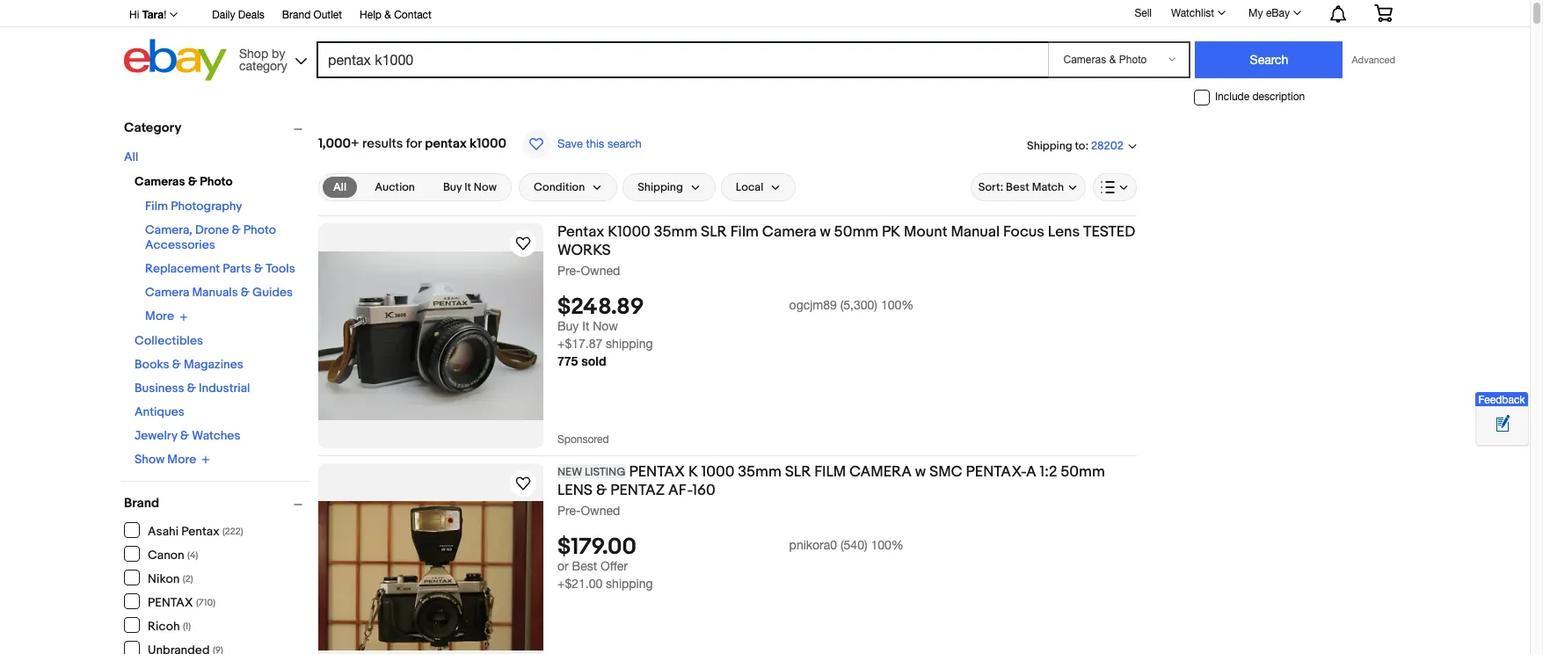 Task type: describe. For each thing, give the bounding box(es) containing it.
film photography camera, drone & photo accessories replacement parts & tools camera manuals & guides
[[145, 199, 295, 300]]

& up film photography link
[[188, 174, 197, 189]]

+
[[351, 135, 359, 152]]

manual
[[951, 223, 1000, 241]]

1,000
[[318, 135, 351, 152]]

show more
[[135, 452, 196, 467]]

works
[[558, 242, 611, 259]]

(4)
[[187, 549, 198, 561]]

sell link
[[1127, 7, 1160, 19]]

account navigation
[[120, 0, 1406, 27]]

pentax k 1000 35mm slr film camera w smc pentax-a 1:2 50mm lens & pentaz af-160 image
[[318, 501, 544, 651]]

sold
[[582, 354, 606, 369]]

tested
[[1083, 223, 1136, 241]]

1:2
[[1040, 463, 1058, 481]]

35mm inside pentax k1000 35mm slr film camera w 50mm pk mount manual focus lens tested works pre-owned
[[654, 223, 698, 241]]

pentax (710)
[[148, 595, 216, 610]]

outlet
[[314, 9, 342, 21]]

guides
[[252, 285, 293, 300]]

pentaz
[[611, 482, 665, 500]]

my ebay link
[[1239, 3, 1310, 24]]

50mm inside pentax k 1000 35mm slr film camera w smc pentax-a 1:2 50mm lens & pentaz af-160
[[1061, 463, 1105, 481]]

now inside ogcjm89 (5,300) 100% buy it now +$17.87 shipping 775 sold
[[593, 319, 618, 333]]

2 pre- from the top
[[558, 504, 581, 518]]

deals
[[238, 9, 265, 21]]

auction link
[[364, 177, 426, 198]]

help & contact link
[[360, 6, 432, 26]]

160
[[693, 482, 716, 500]]

k
[[689, 463, 698, 481]]

owned inside pentax k1000 35mm slr film camera w 50mm pk mount manual focus lens tested works pre-owned
[[581, 264, 620, 278]]

antiques
[[135, 404, 185, 419]]

$179.00
[[558, 534, 637, 561]]

watchlist
[[1171, 7, 1215, 19]]

business
[[135, 380, 184, 395]]

shipping for shipping
[[638, 180, 683, 194]]

0 horizontal spatial all link
[[124, 150, 138, 164]]

pnikora0
[[789, 538, 837, 552]]

show more button
[[135, 452, 210, 467]]

buy inside 'link'
[[443, 180, 462, 194]]

100% for ogcjm89 (5,300) 100% buy it now +$17.87 shipping 775 sold
[[881, 298, 914, 312]]

(540)
[[841, 538, 868, 552]]

$248.89
[[558, 294, 644, 321]]

pentax k1000 35mm slr film camera w 50mm pk mount manual focus lens tested works pre-owned
[[558, 223, 1136, 278]]

camera inside film photography camera, drone & photo accessories replacement parts & tools camera manuals & guides
[[145, 285, 189, 300]]

shipping for shipping to : 28202
[[1027, 139, 1073, 153]]

tara
[[142, 8, 164, 21]]

slr inside pentax k1000 35mm slr film camera w 50mm pk mount manual focus lens tested works pre-owned
[[701, 223, 727, 241]]

your shopping cart image
[[1374, 4, 1394, 22]]

save this search
[[558, 137, 642, 150]]

category
[[239, 58, 287, 73]]

focus
[[1003, 223, 1045, 241]]

(1)
[[183, 620, 191, 632]]

this
[[586, 137, 604, 150]]

tools
[[266, 261, 295, 276]]

af-
[[668, 482, 693, 500]]

none submit inside shop by category banner
[[1196, 41, 1343, 78]]

buy inside ogcjm89 (5,300) 100% buy it now +$17.87 shipping 775 sold
[[558, 319, 579, 333]]

0 vertical spatial more
[[145, 309, 174, 324]]

Search for anything text field
[[319, 43, 1045, 77]]

hi tara !
[[129, 8, 166, 21]]

35mm inside pentax k 1000 35mm slr film camera w smc pentax-a 1:2 50mm lens & pentaz af-160
[[738, 463, 782, 481]]

ricoh (1)
[[148, 619, 191, 634]]

shop by category
[[239, 46, 287, 73]]

0 horizontal spatial photo
[[200, 174, 233, 189]]

show
[[135, 452, 165, 467]]

1 vertical spatial more
[[167, 452, 196, 467]]

(710)
[[196, 597, 216, 608]]

offer
[[601, 560, 628, 574]]

or
[[558, 560, 569, 574]]

lens
[[558, 482, 593, 500]]

accessories
[[145, 237, 215, 252]]

listing
[[585, 465, 626, 479]]

brand outlet
[[282, 9, 342, 21]]

cameras
[[135, 174, 185, 189]]

asahi pentax (222)
[[148, 524, 243, 539]]

k1000
[[608, 223, 651, 241]]

watchlist link
[[1162, 3, 1234, 24]]

help
[[360, 9, 382, 21]]

collectibles
[[135, 333, 203, 348]]

my
[[1249, 7, 1263, 19]]

nikon (2)
[[148, 571, 193, 586]]

film
[[815, 463, 846, 481]]

pentax k 1000 35mm slr film camera w smc pentax-a 1:2 50mm lens & pentaz af-160
[[558, 463, 1105, 500]]

pentax-
[[966, 463, 1026, 481]]

& up show more button
[[180, 428, 189, 443]]

business & industrial link
[[135, 380, 250, 395]]

pentax for (710)
[[148, 595, 193, 610]]

pnikora0 (540) 100% or best offer +$21.00 shipping
[[558, 538, 904, 591]]

replacement
[[145, 261, 220, 276]]

hi
[[129, 9, 139, 21]]

& down the books & magazines link
[[187, 380, 196, 395]]

search
[[608, 137, 642, 150]]

shipping for ogcjm89 (5,300) 100% buy it now +$17.87 shipping 775 sold
[[606, 337, 653, 351]]

daily deals link
[[212, 6, 265, 26]]

pentax k1000 35mm slr film camera w 50mm pk mount manual focus lens tested works link
[[558, 223, 1137, 263]]

& right books
[[172, 357, 181, 372]]

0 vertical spatial all
[[124, 150, 138, 164]]

0 horizontal spatial pentax
[[181, 524, 219, 539]]

ogcjm89 (5,300) 100% buy it now +$17.87 shipping 775 sold
[[558, 298, 914, 369]]

watch pentax k 1000 35mm slr film camera w smc pentax-a 1:2 50mm lens & pentaz af-160 image
[[513, 473, 534, 494]]

cameras & photo
[[135, 174, 233, 189]]

buy it now link
[[433, 177, 507, 198]]

w inside pentax k1000 35mm slr film camera w 50mm pk mount manual focus lens tested works pre-owned
[[820, 223, 831, 241]]

(2)
[[183, 573, 193, 584]]

pre-owned
[[558, 504, 620, 518]]

watch pentax k1000 35mm slr film camera w 50mm pk mount manual focus lens tested works image
[[513, 233, 534, 254]]

camera inside pentax k1000 35mm slr film camera w 50mm pk mount manual focus lens tested works pre-owned
[[762, 223, 817, 241]]

smc
[[930, 463, 963, 481]]



Task type: vqa. For each thing, say whether or not it's contained in the screenshot.
account inside the If eBay doesn't currently manage your payments, you may also need to complete seller registration before your account can be fully reinstated.
no



Task type: locate. For each thing, give the bounding box(es) containing it.
0 horizontal spatial slr
[[701, 223, 727, 241]]

0 horizontal spatial buy
[[443, 180, 462, 194]]

1 horizontal spatial all
[[333, 180, 347, 194]]

100% right (540)
[[871, 538, 904, 552]]

35mm
[[654, 223, 698, 241], [738, 463, 782, 481]]

pentax inside pentax k1000 35mm slr film camera w 50mm pk mount manual focus lens tested works pre-owned
[[558, 223, 604, 241]]

sort: best match
[[979, 180, 1064, 194]]

1 vertical spatial 100%
[[871, 538, 904, 552]]

& right help
[[385, 9, 391, 21]]

+$17.87
[[558, 337, 603, 351]]

photo
[[200, 174, 233, 189], [243, 223, 276, 237]]

best inside pnikora0 (540) 100% or best offer +$21.00 shipping
[[572, 560, 597, 574]]

0 horizontal spatial 35mm
[[654, 223, 698, 241]]

photo up photography
[[200, 174, 233, 189]]

0 vertical spatial it
[[464, 180, 471, 194]]

50mm inside pentax k1000 35mm slr film camera w 50mm pk mount manual focus lens tested works pre-owned
[[834, 223, 879, 241]]

1 vertical spatial shipping
[[638, 180, 683, 194]]

all link down category
[[124, 150, 138, 164]]

1 owned from the top
[[581, 264, 620, 278]]

1 horizontal spatial pentax
[[629, 463, 685, 481]]

pentax for k
[[629, 463, 685, 481]]

1 horizontal spatial it
[[582, 319, 590, 333]]

1 horizontal spatial all link
[[323, 177, 357, 198]]

pentax k 1000 35mm slr film camera w smc pentax-a 1:2 50mm lens & pentaz af-160 heading
[[558, 463, 1105, 500]]

1 vertical spatial brand
[[124, 495, 159, 512]]

camera, drone & photo accessories link
[[145, 223, 276, 252]]

shipping for pnikora0 (540) 100% or best offer +$21.00 shipping
[[606, 577, 653, 591]]

owned down works
[[581, 264, 620, 278]]

1 shipping from the top
[[606, 337, 653, 351]]

All selected text field
[[333, 179, 347, 195]]

best inside "sort: best match" "dropdown button"
[[1006, 180, 1030, 194]]

listing options selector. list view selected. image
[[1101, 180, 1129, 194]]

brand left the outlet
[[282, 9, 311, 21]]

35mm right 1000
[[738, 463, 782, 481]]

all inside main content
[[333, 180, 347, 194]]

w left pk
[[820, 223, 831, 241]]

w left smc
[[915, 463, 926, 481]]

1 horizontal spatial photo
[[243, 223, 276, 237]]

camera down local dropdown button
[[762, 223, 817, 241]]

0 horizontal spatial camera
[[145, 285, 189, 300]]

1 vertical spatial photo
[[243, 223, 276, 237]]

0 horizontal spatial shipping
[[638, 180, 683, 194]]

0 vertical spatial brand
[[282, 9, 311, 21]]

0 horizontal spatial it
[[464, 180, 471, 194]]

pk
[[882, 223, 901, 241]]

& inside 'account' 'navigation'
[[385, 9, 391, 21]]

pentax inside pentax k 1000 35mm slr film camera w smc pentax-a 1:2 50mm lens & pentaz af-160
[[629, 463, 685, 481]]

brand
[[282, 9, 311, 21], [124, 495, 159, 512]]

0 vertical spatial film
[[145, 199, 168, 214]]

0 vertical spatial buy
[[443, 180, 462, 194]]

shipping inside dropdown button
[[638, 180, 683, 194]]

0 vertical spatial camera
[[762, 223, 817, 241]]

2 shipping from the top
[[606, 577, 653, 591]]

mount
[[904, 223, 948, 241]]

100% for pnikora0 (540) 100% or best offer +$21.00 shipping
[[871, 538, 904, 552]]

local button
[[721, 173, 796, 201]]

ricoh
[[148, 619, 180, 634]]

sell
[[1135, 7, 1152, 19]]

owned down lens
[[581, 504, 620, 518]]

brand button
[[124, 495, 310, 512]]

0 vertical spatial 35mm
[[654, 223, 698, 241]]

main content
[[318, 112, 1137, 654]]

shop by category banner
[[120, 0, 1406, 85]]

more up collectibles "link"
[[145, 309, 174, 324]]

books & magazines link
[[135, 357, 243, 372]]

auction
[[375, 180, 415, 194]]

all down 1,000
[[333, 180, 347, 194]]

buy it now
[[443, 180, 497, 194]]

shipping down the offer
[[606, 577, 653, 591]]

advanced
[[1352, 55, 1396, 65]]

shipping up sold
[[606, 337, 653, 351]]

pentax k1000 35mm slr film camera w 50mm pk mount manual focus lens tested works heading
[[558, 223, 1136, 259]]

condition button
[[519, 173, 618, 201]]

all link
[[124, 150, 138, 164], [323, 177, 357, 198]]

canon
[[148, 547, 184, 562]]

& right the drone
[[232, 223, 241, 237]]

owned
[[581, 264, 620, 278], [581, 504, 620, 518]]

& right parts
[[254, 261, 263, 276]]

1 vertical spatial buy
[[558, 319, 579, 333]]

now inside 'link'
[[474, 180, 497, 194]]

parts
[[223, 261, 251, 276]]

brand for brand outlet
[[282, 9, 311, 21]]

best up the +$21.00
[[572, 560, 597, 574]]

pentax
[[629, 463, 685, 481], [148, 595, 193, 610]]

more
[[145, 309, 174, 324], [167, 452, 196, 467]]

1 vertical spatial all link
[[323, 177, 357, 198]]

shipping button
[[623, 173, 716, 201]]

category
[[124, 120, 182, 136]]

slr down local dropdown button
[[701, 223, 727, 241]]

pentax up '(4)'
[[181, 524, 219, 539]]

0 vertical spatial slr
[[701, 223, 727, 241]]

film inside pentax k1000 35mm slr film camera w 50mm pk mount manual focus lens tested works pre-owned
[[731, 223, 759, 241]]

1 horizontal spatial brand
[[282, 9, 311, 21]]

pentax up works
[[558, 223, 604, 241]]

my ebay
[[1249, 7, 1290, 19]]

brand inside 'link'
[[282, 9, 311, 21]]

1 vertical spatial now
[[593, 319, 618, 333]]

results
[[362, 135, 403, 152]]

antiques link
[[135, 404, 185, 419]]

camera,
[[145, 223, 192, 237]]

pentax down nikon (2)
[[148, 595, 193, 610]]

category button
[[124, 120, 310, 136]]

condition
[[534, 180, 585, 194]]

0 horizontal spatial all
[[124, 150, 138, 164]]

manuals
[[192, 285, 238, 300]]

0 vertical spatial all link
[[124, 150, 138, 164]]

jewelry
[[135, 428, 177, 443]]

1 horizontal spatial film
[[731, 223, 759, 241]]

main content containing $248.89
[[318, 112, 1137, 654]]

0 vertical spatial pre-
[[558, 264, 581, 278]]

best right sort:
[[1006, 180, 1030, 194]]

collectibles link
[[135, 333, 203, 348]]

0 vertical spatial 50mm
[[834, 223, 879, 241]]

buy up +$17.87
[[558, 319, 579, 333]]

0 horizontal spatial film
[[145, 199, 168, 214]]

0 horizontal spatial w
[[820, 223, 831, 241]]

1 horizontal spatial pentax
[[558, 223, 604, 241]]

advanced link
[[1343, 42, 1405, 77]]

:
[[1086, 139, 1089, 153]]

pentax
[[425, 135, 467, 152]]

100%
[[881, 298, 914, 312], [871, 538, 904, 552]]

1 vertical spatial best
[[572, 560, 597, 574]]

0 vertical spatial pentax
[[629, 463, 685, 481]]

it up +$17.87
[[582, 319, 590, 333]]

1 vertical spatial pre-
[[558, 504, 581, 518]]

0 horizontal spatial now
[[474, 180, 497, 194]]

pentax k1000 35mm slr film camera w 50mm pk mount manual focus lens tested works image
[[318, 252, 544, 420]]

ogcjm89
[[789, 298, 837, 312]]

1 horizontal spatial slr
[[785, 463, 811, 481]]

1 horizontal spatial camera
[[762, 223, 817, 241]]

photo inside film photography camera, drone & photo accessories replacement parts & tools camera manuals & guides
[[243, 223, 276, 237]]

1 horizontal spatial w
[[915, 463, 926, 481]]

0 vertical spatial best
[[1006, 180, 1030, 194]]

100% inside ogcjm89 (5,300) 100% buy it now +$17.87 shipping 775 sold
[[881, 298, 914, 312]]

slr left film
[[785, 463, 811, 481]]

sort:
[[979, 180, 1004, 194]]

film down cameras on the left top of the page
[[145, 199, 168, 214]]

shipping
[[1027, 139, 1073, 153], [638, 180, 683, 194]]

drone
[[195, 223, 229, 237]]

nikon
[[148, 571, 180, 586]]

1 horizontal spatial shipping
[[1027, 139, 1073, 153]]

1 vertical spatial w
[[915, 463, 926, 481]]

50mm
[[834, 223, 879, 241], [1061, 463, 1105, 481]]

new listing
[[558, 465, 626, 479]]

more down jewelry & watches link on the left bottom of the page
[[167, 452, 196, 467]]

0 vertical spatial pentax
[[558, 223, 604, 241]]

description
[[1253, 91, 1305, 103]]

100% inside pnikora0 (540) 100% or best offer +$21.00 shipping
[[871, 538, 904, 552]]

0 horizontal spatial brand
[[124, 495, 159, 512]]

1 vertical spatial camera
[[145, 285, 189, 300]]

1,000 + results for pentax k1000
[[318, 135, 507, 152]]

775
[[558, 354, 578, 369]]

camera up more button
[[145, 285, 189, 300]]

shop
[[239, 46, 268, 60]]

film
[[145, 199, 168, 214], [731, 223, 759, 241]]

pentax up pentaz
[[629, 463, 685, 481]]

w inside pentax k 1000 35mm slr film camera w smc pentax-a 1:2 50mm lens & pentaz af-160
[[915, 463, 926, 481]]

0 horizontal spatial pentax
[[148, 595, 193, 610]]

1000
[[702, 463, 735, 481]]

match
[[1032, 180, 1064, 194]]

brand up asahi at the bottom left of page
[[124, 495, 159, 512]]

all link down 1,000
[[323, 177, 357, 198]]

0 vertical spatial shipping
[[1027, 139, 1073, 153]]

it inside ogcjm89 (5,300) 100% buy it now +$17.87 shipping 775 sold
[[582, 319, 590, 333]]

1 vertical spatial it
[[582, 319, 590, 333]]

it
[[464, 180, 471, 194], [582, 319, 590, 333]]

0 vertical spatial photo
[[200, 174, 233, 189]]

pre- inside pentax k1000 35mm slr film camera w 50mm pk mount manual focus lens tested works pre-owned
[[558, 264, 581, 278]]

1 pre- from the top
[[558, 264, 581, 278]]

brand outlet link
[[282, 6, 342, 26]]

0 horizontal spatial best
[[572, 560, 597, 574]]

& down listing on the left of page
[[596, 482, 607, 500]]

include
[[1215, 91, 1250, 103]]

all down category
[[124, 150, 138, 164]]

brand for brand
[[124, 495, 159, 512]]

pre- down lens
[[558, 504, 581, 518]]

& inside pentax k 1000 35mm slr film camera w smc pentax-a 1:2 50mm lens & pentaz af-160
[[596, 482, 607, 500]]

now down the "k1000"
[[474, 180, 497, 194]]

50mm left pk
[[834, 223, 879, 241]]

1 vertical spatial pentax
[[148, 595, 193, 610]]

k1000
[[470, 135, 507, 152]]

daily deals
[[212, 9, 265, 21]]

now up +$17.87
[[593, 319, 618, 333]]

0 vertical spatial now
[[474, 180, 497, 194]]

50mm right 1:2
[[1061, 463, 1105, 481]]

film inside film photography camera, drone & photo accessories replacement parts & tools camera manuals & guides
[[145, 199, 168, 214]]

+$21.00
[[558, 577, 603, 591]]

slr inside pentax k 1000 35mm slr film camera w smc pentax-a 1:2 50mm lens & pentaz af-160
[[785, 463, 811, 481]]

100% right (5,300)
[[881, 298, 914, 312]]

!
[[164, 9, 166, 21]]

daily
[[212, 9, 235, 21]]

1 horizontal spatial buy
[[558, 319, 579, 333]]

0 horizontal spatial 50mm
[[834, 223, 879, 241]]

photo up tools
[[243, 223, 276, 237]]

pre- down works
[[558, 264, 581, 278]]

1 horizontal spatial 50mm
[[1061, 463, 1105, 481]]

0 vertical spatial w
[[820, 223, 831, 241]]

help & contact
[[360, 9, 432, 21]]

buy down pentax
[[443, 180, 462, 194]]

1 vertical spatial pentax
[[181, 524, 219, 539]]

shipping inside pnikora0 (540) 100% or best offer +$21.00 shipping
[[606, 577, 653, 591]]

camera manuals & guides link
[[145, 285, 293, 300]]

1 horizontal spatial best
[[1006, 180, 1030, 194]]

2 owned from the top
[[581, 504, 620, 518]]

shipping up k1000
[[638, 180, 683, 194]]

1 vertical spatial film
[[731, 223, 759, 241]]

photography
[[171, 199, 242, 214]]

shipping inside shipping to : 28202
[[1027, 139, 1073, 153]]

0 vertical spatial shipping
[[606, 337, 653, 351]]

it down the "k1000"
[[464, 180, 471, 194]]

None submit
[[1196, 41, 1343, 78]]

1 vertical spatial 35mm
[[738, 463, 782, 481]]

35mm down shipping dropdown button on the left of the page
[[654, 223, 698, 241]]

more button
[[145, 309, 188, 324]]

film down local
[[731, 223, 759, 241]]

1 vertical spatial slr
[[785, 463, 811, 481]]

1 vertical spatial shipping
[[606, 577, 653, 591]]

replacement parts & tools link
[[145, 261, 295, 276]]

it inside 'link'
[[464, 180, 471, 194]]

shipping inside ogcjm89 (5,300) 100% buy it now +$17.87 shipping 775 sold
[[606, 337, 653, 351]]

save
[[558, 137, 583, 150]]

1 vertical spatial 50mm
[[1061, 463, 1105, 481]]

local
[[736, 180, 764, 194]]

1 horizontal spatial now
[[593, 319, 618, 333]]

1 vertical spatial all
[[333, 180, 347, 194]]

1 horizontal spatial 35mm
[[738, 463, 782, 481]]

books
[[135, 357, 169, 372]]

0 vertical spatial 100%
[[881, 298, 914, 312]]

by
[[272, 46, 285, 60]]

0 vertical spatial owned
[[581, 264, 620, 278]]

w
[[820, 223, 831, 241], [915, 463, 926, 481]]

& down parts
[[241, 285, 250, 300]]

now
[[474, 180, 497, 194], [593, 319, 618, 333]]

shipping left to
[[1027, 139, 1073, 153]]

new
[[558, 465, 582, 479]]

28202
[[1091, 139, 1124, 153]]

buy
[[443, 180, 462, 194], [558, 319, 579, 333]]

1 vertical spatial owned
[[581, 504, 620, 518]]



